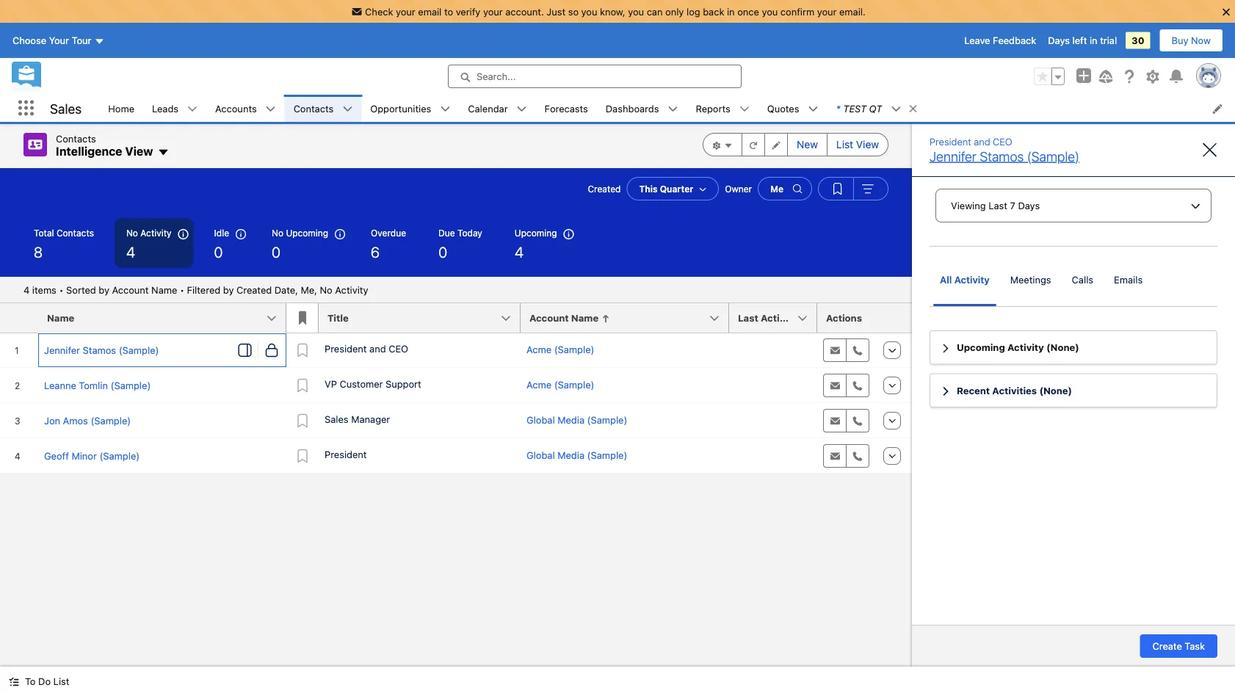 Task type: locate. For each thing, give the bounding box(es) containing it.
home link
[[99, 95, 143, 122]]

group down list view button at the top of the page
[[818, 177, 889, 200]]

4 right "due today 0" at the left of page
[[515, 243, 524, 260]]

1 horizontal spatial created
[[588, 184, 621, 194]]

group
[[1034, 68, 1065, 85], [703, 133, 889, 156], [818, 177, 889, 200]]

account name
[[529, 312, 599, 323]]

contacts list item
[[285, 95, 362, 122]]

cell
[[729, 333, 817, 368], [729, 368, 817, 403], [729, 403, 817, 438], [729, 438, 817, 474]]

2 vertical spatial contacts
[[56, 228, 94, 238]]

text default image for accounts
[[266, 104, 276, 114]]

action image
[[876, 303, 913, 333]]

text default image right the accounts
[[266, 104, 276, 114]]

0 horizontal spatial name
[[47, 312, 74, 323]]

activity for last activity
[[761, 312, 797, 323]]

2 by from the left
[[223, 284, 234, 295]]

3 0 from the left
[[438, 243, 447, 260]]

0 vertical spatial sales
[[50, 100, 82, 116]]

contacts inside contacts link
[[294, 103, 334, 114]]

1 vertical spatial list
[[53, 676, 69, 687]]

(none) inside dropdown button
[[1039, 385, 1072, 396]]

no for 4
[[126, 228, 138, 238]]

upcoming inside "dropdown button"
[[957, 342, 1005, 353]]

0 horizontal spatial and
[[369, 343, 386, 354]]

activity inside all activity button
[[954, 274, 990, 285]]

1 vertical spatial days
[[1018, 200, 1040, 211]]

last inside button
[[989, 200, 1008, 211]]

president
[[930, 136, 971, 147], [325, 343, 367, 354], [325, 449, 367, 460]]

text default image for dashboards
[[668, 104, 678, 114]]

dashboards link
[[597, 95, 668, 122]]

text default image for leads
[[187, 104, 198, 114]]

name
[[151, 284, 177, 295], [47, 312, 74, 323], [571, 312, 599, 323]]

0 horizontal spatial no
[[126, 228, 138, 238]]

upcoming up 'recent'
[[957, 342, 1005, 353]]

text default image
[[908, 104, 918, 114], [342, 104, 353, 114], [440, 104, 450, 114], [517, 104, 527, 114], [668, 104, 678, 114], [891, 104, 901, 114], [157, 147, 169, 158]]

1 horizontal spatial no
[[272, 228, 283, 238]]

by
[[99, 284, 109, 295], [223, 284, 234, 295]]

0 vertical spatial contacts
[[294, 103, 334, 114]]

0 for idle
[[214, 243, 223, 260]]

list down '*'
[[836, 138, 853, 151]]

text default image inside dashboards list item
[[668, 104, 678, 114]]

and inside president and ceo jennifer stamos (sample)
[[974, 136, 990, 147]]

reports link
[[687, 95, 739, 122]]

idle
[[214, 228, 229, 238]]

vp customer support
[[325, 378, 421, 389]]

list item containing *
[[827, 95, 925, 122]]

0 horizontal spatial last
[[738, 312, 758, 323]]

view down home link
[[125, 144, 153, 158]]

0 horizontal spatial in
[[727, 6, 735, 17]]

upcoming up me,
[[286, 228, 328, 238]]

2 horizontal spatial you
[[762, 6, 778, 17]]

recent activities (none)
[[957, 385, 1072, 396]]

contacts up the intelligence
[[56, 133, 96, 144]]

back
[[703, 6, 724, 17]]

1 vertical spatial president
[[325, 343, 367, 354]]

text default image right leads
[[187, 104, 198, 114]]

1 horizontal spatial in
[[1090, 35, 1098, 46]]

1 horizontal spatial sales
[[325, 413, 349, 424]]

1 vertical spatial ceo
[[389, 343, 408, 354]]

text default image inside to do list button
[[9, 677, 19, 687]]

created left date,
[[236, 284, 272, 295]]

2 horizontal spatial your
[[817, 6, 837, 17]]

1 vertical spatial last
[[738, 312, 758, 323]]

text default image inside accounts list item
[[266, 104, 276, 114]]

2 0 from the left
[[272, 243, 280, 260]]

days
[[1048, 35, 1070, 46], [1018, 200, 1040, 211]]

sales
[[50, 100, 82, 116], [325, 413, 349, 424]]

2 horizontal spatial 0
[[438, 243, 447, 260]]

reports
[[696, 103, 731, 114]]

1 horizontal spatial ceo
[[993, 136, 1012, 147]]

list
[[836, 138, 853, 151], [53, 676, 69, 687]]

last
[[989, 200, 1008, 211], [738, 312, 758, 323]]

Activity Date Range, Viewing Last 7 Days button
[[936, 189, 1212, 222]]

activity inside key performance indicators group
[[140, 228, 172, 238]]

1 horizontal spatial you
[[628, 6, 644, 17]]

• right items
[[59, 284, 64, 295]]

upcoming for upcoming activity (none)
[[957, 342, 1005, 353]]

text default image inside leads list item
[[187, 104, 198, 114]]

contacts link
[[285, 95, 342, 122]]

activity left idle
[[140, 228, 172, 238]]

sales manager
[[325, 413, 390, 424]]

0 horizontal spatial your
[[396, 6, 415, 17]]

your left email at top left
[[396, 6, 415, 17]]

0 horizontal spatial days
[[1018, 200, 1040, 211]]

0 vertical spatial account
[[112, 284, 149, 295]]

view
[[856, 138, 879, 151], [125, 144, 153, 158]]

your left email.
[[817, 6, 837, 17]]

1 vertical spatial and
[[369, 343, 386, 354]]

all activity
[[940, 274, 990, 285]]

0 down 'due'
[[438, 243, 447, 260]]

0 horizontal spatial created
[[236, 284, 272, 295]]

leave feedback
[[964, 35, 1036, 46]]

text default image right account name
[[602, 314, 610, 323]]

(none) inside "dropdown button"
[[1047, 342, 1079, 353]]

your right verify
[[483, 6, 503, 17]]

1 horizontal spatial your
[[483, 6, 503, 17]]

days left left
[[1048, 35, 1070, 46]]

2 cell from the top
[[729, 368, 817, 403]]

quotes list item
[[758, 95, 827, 122]]

days inside button
[[1018, 200, 1040, 211]]

0 vertical spatial last
[[989, 200, 1008, 211]]

text default image inside the quotes list item
[[808, 104, 818, 114]]

upcoming for upcoming
[[515, 228, 557, 238]]

activity up title
[[335, 284, 368, 295]]

quotes link
[[758, 95, 808, 122]]

create task button
[[1140, 634, 1218, 658]]

no
[[126, 228, 138, 238], [272, 228, 283, 238], [320, 284, 332, 295]]

2 horizontal spatial name
[[571, 312, 599, 323]]

0 vertical spatial (none)
[[1047, 342, 1079, 353]]

by right filtered
[[223, 284, 234, 295]]

row number image
[[0, 303, 38, 333]]

recent activities (none) button
[[931, 384, 1216, 397]]

3 cell from the top
[[729, 403, 817, 438]]

leads list item
[[143, 95, 206, 122]]

key performance indicators group
[[0, 218, 912, 277]]

title button
[[319, 303, 521, 333]]

ceo up support
[[389, 343, 408, 354]]

name button
[[38, 303, 286, 333]]

total
[[34, 228, 54, 238]]

1 horizontal spatial 0
[[272, 243, 280, 260]]

2 horizontal spatial 4
[[515, 243, 524, 260]]

ceo up stamos
[[993, 136, 1012, 147]]

manager
[[351, 413, 390, 424]]

important cell
[[286, 303, 319, 333]]

president inside president and ceo jennifer stamos (sample)
[[930, 136, 971, 147]]

0 horizontal spatial list
[[53, 676, 69, 687]]

1 vertical spatial (none)
[[1039, 385, 1072, 396]]

list inside button
[[836, 138, 853, 151]]

2 horizontal spatial upcoming
[[957, 342, 1005, 353]]

0 horizontal spatial view
[[125, 144, 153, 158]]

by right sorted
[[99, 284, 109, 295]]

contacts inside total contacts 8
[[56, 228, 94, 238]]

0 vertical spatial president
[[930, 136, 971, 147]]

emails
[[1114, 274, 1143, 285]]

created left this
[[588, 184, 621, 194]]

list item
[[827, 95, 925, 122]]

list inside button
[[53, 676, 69, 687]]

1 horizontal spatial days
[[1048, 35, 1070, 46]]

grid
[[0, 303, 913, 474]]

text default image right reports
[[739, 104, 750, 114]]

me
[[770, 184, 784, 194]]

text default image inside calendar list item
[[517, 104, 527, 114]]

intelligence
[[56, 144, 122, 158]]

buy now
[[1172, 35, 1211, 46]]

president up jennifer
[[930, 136, 971, 147]]

sales left manager
[[325, 413, 349, 424]]

1 vertical spatial sales
[[325, 413, 349, 424]]

sales up the intelligence
[[50, 100, 82, 116]]

1 horizontal spatial •
[[180, 284, 184, 295]]

0 vertical spatial days
[[1048, 35, 1070, 46]]

ceo inside "grid"
[[389, 343, 408, 354]]

1 vertical spatial group
[[703, 133, 889, 156]]

1 cell from the top
[[729, 333, 817, 368]]

to do list button
[[0, 667, 78, 696]]

president for president and ceo jennifer stamos (sample)
[[930, 136, 971, 147]]

you left can
[[628, 6, 644, 17]]

list view button
[[827, 133, 889, 156]]

search... button
[[448, 65, 742, 88]]

text default image inside reports list item
[[739, 104, 750, 114]]

• left filtered
[[180, 284, 184, 295]]

home
[[108, 103, 134, 114]]

0 vertical spatial created
[[588, 184, 621, 194]]

days right 7
[[1018, 200, 1040, 211]]

president for president
[[325, 449, 367, 460]]

customer
[[340, 378, 383, 389]]

total contacts 8
[[34, 228, 94, 260]]

group down the quotes list item
[[703, 133, 889, 156]]

choose
[[12, 35, 46, 46]]

create task
[[1153, 641, 1205, 652]]

name cell
[[38, 303, 295, 333]]

activity
[[140, 228, 172, 238], [954, 274, 990, 285], [335, 284, 368, 295], [761, 312, 797, 323], [1008, 342, 1044, 353]]

calendar link
[[459, 95, 517, 122]]

left
[[1073, 35, 1087, 46]]

account name button
[[521, 303, 729, 333]]

0 horizontal spatial ceo
[[389, 343, 408, 354]]

text default image left '*'
[[808, 104, 818, 114]]

president for president and ceo
[[325, 343, 367, 354]]

text default image inside opportunities list item
[[440, 104, 450, 114]]

1 vertical spatial account
[[529, 312, 569, 323]]

in right left
[[1090, 35, 1098, 46]]

vp
[[325, 378, 337, 389]]

and
[[974, 136, 990, 147], [369, 343, 386, 354]]

8
[[34, 243, 43, 260]]

list view
[[836, 138, 879, 151]]

row number cell
[[0, 303, 38, 333]]

1 horizontal spatial upcoming
[[515, 228, 557, 238]]

leads
[[152, 103, 179, 114]]

0 down idle
[[214, 243, 223, 260]]

due today 0
[[438, 228, 482, 260]]

0 down no upcoming
[[272, 243, 280, 260]]

(none)
[[1047, 342, 1079, 353], [1039, 385, 1072, 396]]

list right do
[[53, 676, 69, 687]]

group containing new
[[703, 133, 889, 156]]

(none) right activities
[[1039, 385, 1072, 396]]

view for intelligence view
[[125, 144, 153, 158]]

(none) up 'recent activities (none)' dropdown button
[[1047, 342, 1079, 353]]

and up vp customer support
[[369, 343, 386, 354]]

1 vertical spatial created
[[236, 284, 272, 295]]

0 horizontal spatial •
[[59, 284, 64, 295]]

account inside account name button
[[529, 312, 569, 323]]

activity for all activity
[[954, 274, 990, 285]]

0 horizontal spatial 4
[[23, 284, 30, 295]]

no activity
[[126, 228, 172, 238]]

30
[[1132, 35, 1145, 46]]

2 vertical spatial president
[[325, 449, 367, 460]]

contacts right accounts list item
[[294, 103, 334, 114]]

text default image left to in the bottom left of the page
[[9, 677, 19, 687]]

0 vertical spatial and
[[974, 136, 990, 147]]

date,
[[274, 284, 298, 295]]

0 horizontal spatial you
[[581, 6, 597, 17]]

1 horizontal spatial and
[[974, 136, 990, 147]]

ceo for president and ceo
[[389, 343, 408, 354]]

and up stamos
[[974, 136, 990, 147]]

president down sales manager
[[325, 449, 367, 460]]

days left in trial
[[1048, 35, 1117, 46]]

no upcoming
[[272, 228, 328, 238]]

task
[[1185, 641, 1205, 652]]

group down days left in trial
[[1034, 68, 1065, 85]]

3 you from the left
[[762, 6, 778, 17]]

text default image inside contacts list item
[[342, 104, 353, 114]]

list
[[99, 95, 1235, 122]]

you right so
[[581, 6, 597, 17]]

1 0 from the left
[[214, 243, 223, 260]]

no right idle
[[272, 228, 283, 238]]

view down the qt
[[856, 138, 879, 151]]

1 by from the left
[[99, 284, 109, 295]]

reports list item
[[687, 95, 758, 122]]

1 horizontal spatial account
[[529, 312, 569, 323]]

you right once on the right top of page
[[762, 6, 778, 17]]

1 horizontal spatial view
[[856, 138, 879, 151]]

no for 0
[[272, 228, 283, 238]]

1 horizontal spatial last
[[989, 200, 1008, 211]]

recent
[[957, 385, 990, 396]]

leads link
[[143, 95, 187, 122]]

dashboards list item
[[597, 95, 687, 122]]

overdue 6
[[371, 228, 406, 260]]

activity inside upcoming activity (none) "dropdown button"
[[1008, 342, 1044, 353]]

view for list view
[[856, 138, 879, 151]]

president down title
[[325, 343, 367, 354]]

in right back on the right
[[727, 6, 735, 17]]

buy
[[1172, 35, 1189, 46]]

0 vertical spatial ceo
[[993, 136, 1012, 147]]

1 horizontal spatial list
[[836, 138, 853, 151]]

activity right the all
[[954, 274, 990, 285]]

0 horizontal spatial sales
[[50, 100, 82, 116]]

stamos
[[980, 148, 1024, 164]]

0 horizontal spatial 0
[[214, 243, 223, 260]]

0 vertical spatial list
[[836, 138, 853, 151]]

4 left items
[[23, 284, 30, 295]]

contacts right total
[[56, 228, 94, 238]]

activity up activities
[[1008, 342, 1044, 353]]

sales for sales manager
[[325, 413, 349, 424]]

text default image inside account name button
[[602, 314, 610, 323]]

account name cell
[[521, 303, 738, 333]]

list containing home
[[99, 95, 1235, 122]]

1 horizontal spatial by
[[223, 284, 234, 295]]

4 down no activity
[[126, 243, 135, 260]]

no right total contacts 8
[[126, 228, 138, 238]]

text default image for opportunities
[[440, 104, 450, 114]]

jennifer stamos (sample) link
[[930, 148, 1080, 164]]

text default image
[[187, 104, 198, 114], [266, 104, 276, 114], [739, 104, 750, 114], [808, 104, 818, 114], [602, 314, 610, 323], [9, 677, 19, 687]]

(none) for upcoming activity (none)
[[1047, 342, 1079, 353]]

1 horizontal spatial 4
[[126, 243, 135, 260]]

last inside button
[[738, 312, 758, 323]]

2 you from the left
[[628, 6, 644, 17]]

support
[[386, 378, 421, 389]]

test
[[843, 103, 867, 114]]

viewing last 7 days
[[951, 200, 1040, 211]]

view inside button
[[856, 138, 879, 151]]

no right me,
[[320, 284, 332, 295]]

ceo inside president and ceo jennifer stamos (sample)
[[993, 136, 1012, 147]]

activity left actions at the top of the page
[[761, 312, 797, 323]]

activity inside "last activity" button
[[761, 312, 797, 323]]

action cell
[[876, 303, 913, 333]]

upcoming right today
[[515, 228, 557, 238]]

create task group
[[1140, 634, 1218, 658]]

buy now button
[[1159, 29, 1223, 52]]

0 horizontal spatial by
[[99, 284, 109, 295]]

sales inside "grid"
[[325, 413, 349, 424]]

0 horizontal spatial account
[[112, 284, 149, 295]]



Task type: vqa. For each thing, say whether or not it's contained in the screenshot.
executive officer
no



Task type: describe. For each thing, give the bounding box(es) containing it.
and for president and ceo jennifer stamos (sample)
[[974, 136, 990, 147]]

1 your from the left
[[396, 6, 415, 17]]

to
[[25, 676, 36, 687]]

account.
[[505, 6, 544, 17]]

1 vertical spatial contacts
[[56, 133, 96, 144]]

text default image for reports
[[739, 104, 750, 114]]

forecasts
[[545, 103, 588, 114]]

calendar
[[468, 103, 508, 114]]

this quarter button
[[627, 177, 719, 200]]

all
[[940, 274, 952, 285]]

0 inside "due today 0"
[[438, 243, 447, 260]]

confirm
[[781, 6, 815, 17]]

cell for manager
[[729, 403, 817, 438]]

me,
[[301, 284, 317, 295]]

qt
[[869, 103, 882, 114]]

(none) for recent activities (none)
[[1039, 385, 1072, 396]]

opportunities list item
[[362, 95, 459, 122]]

meetings
[[1010, 274, 1051, 285]]

6
[[371, 243, 380, 260]]

to
[[444, 6, 453, 17]]

sorted
[[66, 284, 96, 295]]

so
[[568, 6, 579, 17]]

4 cell from the top
[[729, 438, 817, 474]]

check your email to verify your account. just so you know, you can only log back in once you confirm your email.
[[365, 6, 866, 17]]

* test qt
[[836, 103, 882, 114]]

all activity button
[[930, 270, 1000, 306]]

due
[[438, 228, 455, 238]]

grid containing name
[[0, 303, 913, 474]]

cell for and
[[729, 333, 817, 368]]

4 for no activity
[[126, 243, 135, 260]]

leave feedback link
[[964, 35, 1036, 46]]

opportunities link
[[362, 95, 440, 122]]

president and ceo
[[325, 343, 408, 354]]

do
[[38, 676, 51, 687]]

activities
[[992, 385, 1037, 396]]

text default image for contacts
[[342, 104, 353, 114]]

3 your from the left
[[817, 6, 837, 17]]

4 for upcoming
[[515, 243, 524, 260]]

last activity button
[[729, 303, 817, 333]]

jennifer
[[930, 148, 977, 164]]

dashboards
[[606, 103, 659, 114]]

0 vertical spatial group
[[1034, 68, 1065, 85]]

search...
[[477, 71, 516, 82]]

4 items • sorted by account name • filtered by created date, me, no activity
[[23, 284, 368, 295]]

activity for no activity
[[140, 228, 172, 238]]

opportunities
[[370, 103, 431, 114]]

2 • from the left
[[180, 284, 184, 295]]

filtered
[[187, 284, 220, 295]]

new
[[797, 138, 818, 151]]

0 for no upcoming
[[272, 243, 280, 260]]

calendar list item
[[459, 95, 536, 122]]

4 items • sorted by account name • filtered by created date, me, no activity status
[[23, 284, 368, 295]]

check
[[365, 6, 393, 17]]

1 • from the left
[[59, 284, 64, 295]]

now
[[1191, 35, 1211, 46]]

2 your from the left
[[483, 6, 503, 17]]

0 vertical spatial in
[[727, 6, 735, 17]]

today
[[458, 228, 482, 238]]

create
[[1153, 641, 1182, 652]]

2 horizontal spatial no
[[320, 284, 332, 295]]

tour
[[72, 35, 91, 46]]

1 horizontal spatial name
[[151, 284, 177, 295]]

title
[[328, 312, 349, 323]]

email.
[[839, 6, 866, 17]]

quarter
[[660, 184, 693, 194]]

to do list
[[25, 676, 69, 687]]

calls
[[1072, 274, 1094, 285]]

last activity cell
[[729, 303, 826, 333]]

quotes
[[767, 103, 799, 114]]

0 horizontal spatial upcoming
[[286, 228, 328, 238]]

cell for customer
[[729, 368, 817, 403]]

upcoming activity (none)
[[957, 342, 1079, 353]]

actions cell
[[817, 303, 876, 333]]

this quarter
[[639, 184, 693, 194]]

only
[[665, 6, 684, 17]]

actions
[[826, 312, 862, 323]]

forecasts link
[[536, 95, 597, 122]]

1 vertical spatial in
[[1090, 35, 1098, 46]]

overdue
[[371, 228, 406, 238]]

title cell
[[319, 303, 529, 333]]

intelligence view
[[56, 144, 153, 158]]

activity for upcoming activity (none)
[[1008, 342, 1044, 353]]

meetings button
[[1000, 270, 1062, 306]]

items
[[32, 284, 56, 295]]

and for president and ceo
[[369, 343, 386, 354]]

text default image for quotes
[[808, 104, 818, 114]]

accounts list item
[[206, 95, 285, 122]]

ceo for president and ceo jennifer stamos (sample)
[[993, 136, 1012, 147]]

leave
[[964, 35, 990, 46]]

know,
[[600, 6, 625, 17]]

1 you from the left
[[581, 6, 597, 17]]

can
[[647, 6, 663, 17]]

text default image for calendar
[[517, 104, 527, 114]]

log
[[687, 6, 700, 17]]

president and ceo jennifer stamos (sample)
[[930, 136, 1080, 164]]

your
[[49, 35, 69, 46]]

sales for sales
[[50, 100, 82, 116]]

text default image for *
[[891, 104, 901, 114]]

accounts link
[[206, 95, 266, 122]]

feedback
[[993, 35, 1036, 46]]

calls button
[[1062, 270, 1104, 306]]

7
[[1010, 200, 1016, 211]]

me button
[[758, 177, 812, 200]]

verify
[[456, 6, 481, 17]]

choose your tour
[[12, 35, 91, 46]]

upcoming activity (none) button
[[931, 341, 1216, 354]]

2 vertical spatial group
[[818, 177, 889, 200]]

accounts
[[215, 103, 257, 114]]

trial
[[1100, 35, 1117, 46]]

this
[[639, 184, 658, 194]]



